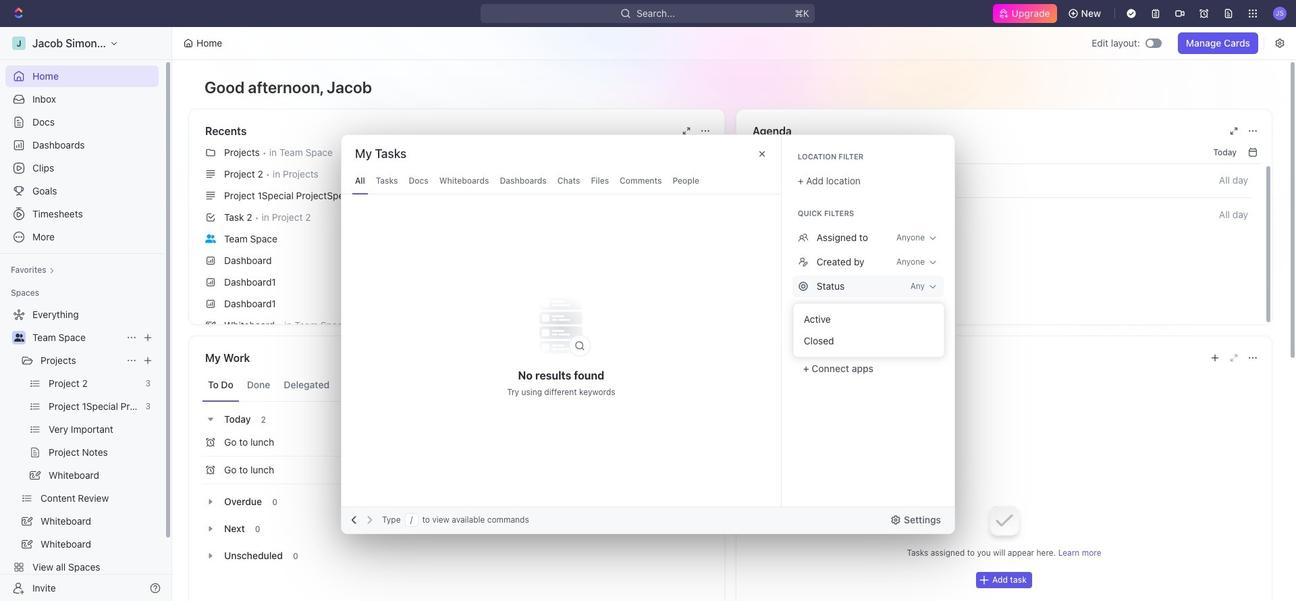 Task type: locate. For each thing, give the bounding box(es) containing it.
Search or run a command… text field
[[355, 146, 457, 162]]

1 vertical spatial qdq9q image
[[798, 257, 809, 267]]

e83zz image
[[798, 305, 809, 316]]

0 horizontal spatial user group image
[[14, 334, 24, 342]]

0 vertical spatial user group image
[[205, 234, 216, 243]]

tab list
[[203, 369, 711, 402]]

qdq9q image
[[798, 232, 809, 243], [798, 257, 809, 267], [798, 281, 809, 292]]

0 vertical spatial qdq9q image
[[798, 232, 809, 243]]

1 qdq9q image from the top
[[798, 232, 809, 243]]

2 qdq9q image from the top
[[798, 257, 809, 267]]

2 vertical spatial qdq9q image
[[798, 281, 809, 292]]

1 vertical spatial user group image
[[14, 334, 24, 342]]

user group image
[[205, 234, 216, 243], [14, 334, 24, 342]]

tree
[[5, 304, 159, 601]]



Task type: describe. For each thing, give the bounding box(es) containing it.
1 horizontal spatial user group image
[[205, 234, 216, 243]]

sidebar navigation
[[0, 27, 172, 601]]

3 qdq9q image from the top
[[798, 281, 809, 292]]

tree inside sidebar navigation
[[5, 304, 159, 601]]

user group image inside sidebar navigation
[[14, 334, 24, 342]]



Task type: vqa. For each thing, say whether or not it's contained in the screenshot.
ALERT
no



